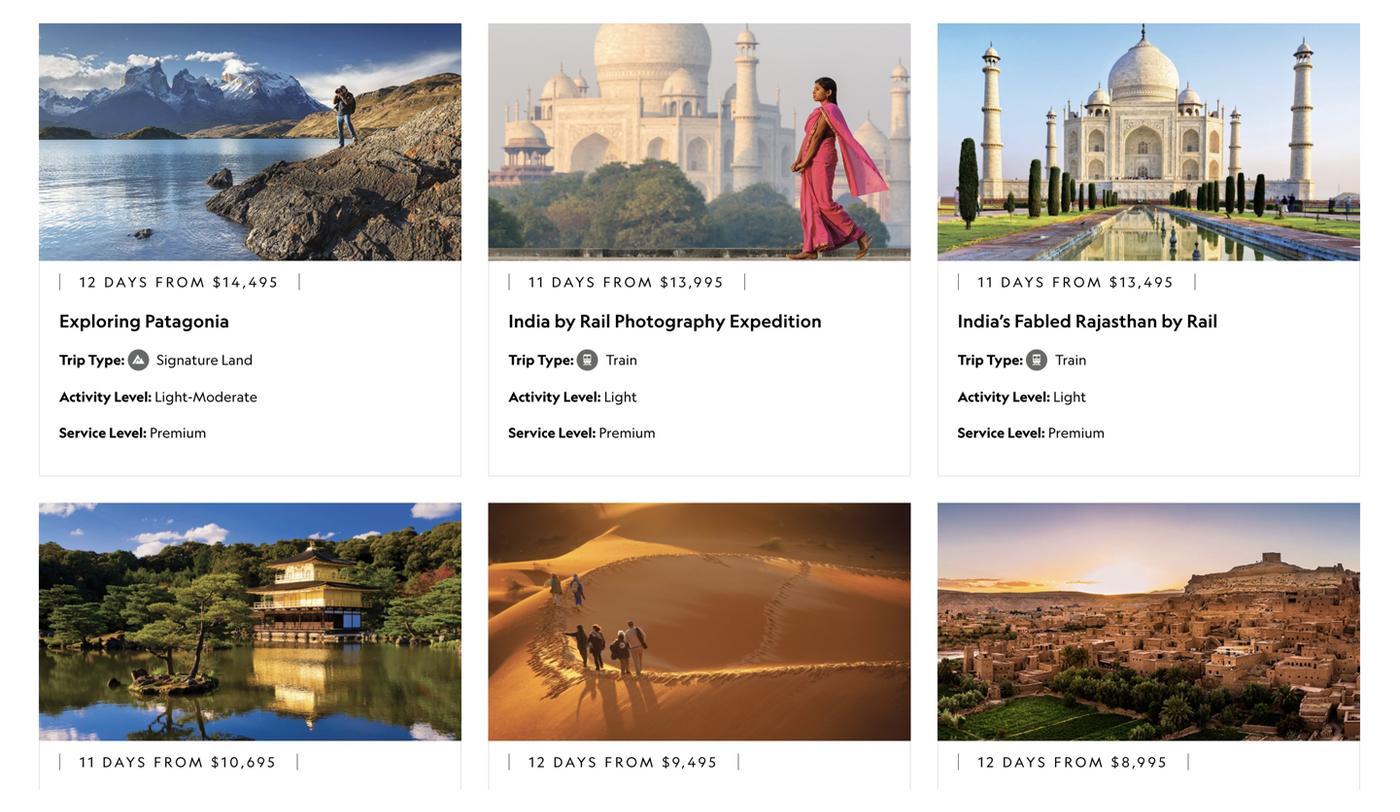 Task type: describe. For each thing, give the bounding box(es) containing it.
$13,995
[[661, 274, 725, 290]]

india
[[509, 310, 551, 332]]

days for from $10,695
[[102, 754, 148, 770]]

rajasthan
[[1076, 310, 1158, 332]]

12 for 12 days from $9,495
[[529, 754, 547, 770]]

activity for india
[[509, 388, 561, 405]]

$9,495
[[662, 754, 719, 770]]

11 for india's
[[978, 274, 995, 290]]

light-
[[155, 388, 193, 405]]

from for $13,995
[[603, 274, 655, 290]]

11 days from $10,695
[[80, 754, 277, 770]]

india by rail photography expedition link
[[509, 309, 891, 334]]

type: for exploring
[[88, 351, 125, 368]]

india's fabled rajasthan by rail
[[958, 310, 1218, 332]]

photography
[[615, 310, 726, 332]]

premium for patagonia
[[150, 424, 206, 441]]

signature land
[[157, 351, 253, 368]]

premium for by
[[599, 424, 656, 441]]

trip for exploring patagonia
[[59, 351, 85, 368]]

type: for india's
[[987, 351, 1023, 368]]

0 horizontal spatial 11
[[80, 754, 96, 770]]

premium for fabled
[[1048, 424, 1105, 441]]

days for from $9,495
[[553, 754, 599, 770]]

12 days from $14,495
[[80, 274, 280, 290]]

days for from $14,495
[[104, 274, 150, 290]]

morocco photo.jpg image
[[488, 503, 911, 741]]

$14,495
[[213, 274, 280, 290]]

activity level: light-moderate
[[59, 388, 257, 405]]

from for $13,495
[[1053, 274, 1104, 290]]

1 by from the left
[[555, 310, 576, 332]]

service level: premium for by
[[509, 424, 656, 441]]

$8,995
[[1112, 754, 1169, 770]]

india's
[[958, 310, 1011, 332]]

light for rajasthan
[[1053, 388, 1087, 405]]

train for rajasthan
[[1055, 351, 1087, 368]]

india train tour.jpg image
[[938, 23, 1360, 261]]

12 for 12 days from $8,995
[[978, 754, 997, 770]]

expedition
[[730, 310, 822, 332]]

11 days from $13,995
[[529, 274, 725, 290]]

11 days from $13,495
[[978, 274, 1175, 290]]

fabled
[[1015, 310, 1072, 332]]

12 for 12 days from $14,495
[[80, 274, 98, 290]]

exploring patagonia
[[59, 310, 229, 332]]

from for $9,495
[[605, 754, 656, 770]]

from for $8,995
[[1054, 754, 1106, 770]]



Task type: locate. For each thing, give the bounding box(es) containing it.
0 horizontal spatial trip
[[59, 351, 85, 368]]

3 trip from the left
[[958, 351, 984, 368]]

from for $10,695
[[154, 754, 205, 770]]

from left $9,495
[[605, 754, 656, 770]]

$13,495
[[1110, 274, 1175, 290]]

2 train from the left
[[1055, 351, 1087, 368]]

trip down 'exploring'
[[59, 351, 85, 368]]

1 activity level: light from the left
[[509, 388, 637, 405]]

type:
[[88, 351, 125, 368], [538, 351, 574, 368], [987, 351, 1023, 368]]

from for $14,495
[[156, 274, 207, 290]]

1 horizontal spatial type:
[[538, 351, 574, 368]]

from
[[156, 274, 207, 290], [603, 274, 655, 290], [1053, 274, 1104, 290], [154, 754, 205, 770], [605, 754, 656, 770], [1054, 754, 1106, 770]]

2 trip from the left
[[509, 351, 535, 368]]

0 horizontal spatial 12
[[80, 274, 98, 290]]

2 type: from the left
[[538, 351, 574, 368]]

0 horizontal spatial activity
[[59, 388, 111, 405]]

1 horizontal spatial trip type:
[[509, 351, 577, 368]]

from left '$10,695'
[[154, 754, 205, 770]]

service
[[59, 424, 106, 441], [509, 424, 556, 441], [958, 424, 1005, 441]]

2 activity level: light from the left
[[958, 388, 1087, 405]]

0 horizontal spatial light
[[604, 388, 637, 405]]

activity for india's
[[958, 388, 1010, 405]]

type: down india's
[[987, 351, 1023, 368]]

1 horizontal spatial light
[[1053, 388, 1087, 405]]

moderate
[[193, 388, 257, 405]]

the golden pavilion zen buddhist temple set amid a forest on a riverbank in kyoto, japan image
[[39, 503, 462, 741]]

trip for india by rail photography expedition
[[509, 351, 535, 368]]

1 horizontal spatial 12
[[529, 754, 547, 770]]

2 horizontal spatial 12
[[978, 754, 997, 770]]

1 horizontal spatial 11
[[529, 274, 546, 290]]

service level: premium for patagonia
[[59, 424, 206, 441]]

3 trip type: from the left
[[958, 351, 1026, 368]]

patagonia
[[145, 310, 229, 332]]

2 horizontal spatial service
[[958, 424, 1005, 441]]

exploring patagonia link
[[59, 309, 441, 334]]

1 horizontal spatial service level: premium
[[509, 424, 656, 441]]

1 trip from the left
[[59, 351, 85, 368]]

signature
[[157, 351, 218, 368]]

0 horizontal spatial premium
[[150, 424, 206, 441]]

activity down 'exploring'
[[59, 388, 111, 405]]

type: down 'exploring'
[[88, 351, 125, 368]]

trip type: down india
[[509, 351, 577, 368]]

1 horizontal spatial rail
[[1187, 310, 1218, 332]]

12 days from $9,495
[[529, 754, 719, 770]]

light down india by rail photography expedition
[[604, 388, 637, 405]]

2 horizontal spatial premium
[[1048, 424, 1105, 441]]

0 horizontal spatial service level: premium
[[59, 424, 206, 441]]

2 horizontal spatial type:
[[987, 351, 1023, 368]]

1 rail from the left
[[580, 310, 611, 332]]

2 activity from the left
[[509, 388, 561, 405]]

1 service level: premium from the left
[[59, 424, 206, 441]]

3 service level: premium from the left
[[958, 424, 1105, 441]]

2 by from the left
[[1162, 310, 1183, 332]]

0 horizontal spatial activity level: light
[[509, 388, 637, 405]]

land
[[221, 351, 253, 368]]

india's fabled rajasthan by rail link
[[958, 309, 1340, 334]]

12
[[80, 274, 98, 290], [529, 754, 547, 770], [978, 754, 997, 770]]

2 horizontal spatial service level: premium
[[958, 424, 1105, 441]]

service level: premium
[[59, 424, 206, 441], [509, 424, 656, 441], [958, 424, 1105, 441]]

exploring
[[59, 310, 141, 332]]

1 horizontal spatial by
[[1162, 310, 1183, 332]]

2 horizontal spatial trip type:
[[958, 351, 1026, 368]]

service for exploring
[[59, 424, 106, 441]]

service level: premium for fabled
[[958, 424, 1105, 441]]

trip
[[59, 351, 85, 368], [509, 351, 535, 368], [958, 351, 984, 368]]

0 horizontal spatial trip type:
[[59, 351, 128, 368]]

1 trip type: from the left
[[59, 351, 128, 368]]

3 type: from the left
[[987, 351, 1023, 368]]

service for india
[[509, 424, 556, 441]]

days for from $8,995
[[1003, 754, 1048, 770]]

1 horizontal spatial activity
[[509, 388, 561, 405]]

activity for exploring
[[59, 388, 111, 405]]

trip type: for exploring
[[59, 351, 128, 368]]

from up india by rail photography expedition
[[603, 274, 655, 290]]

train down india by rail photography expedition
[[606, 351, 638, 368]]

by
[[555, 310, 576, 332], [1162, 310, 1183, 332]]

premium
[[150, 424, 206, 441], [599, 424, 656, 441], [1048, 424, 1105, 441]]

1 horizontal spatial premium
[[599, 424, 656, 441]]

2 light from the left
[[1053, 388, 1087, 405]]

by right india
[[555, 310, 576, 332]]

by down $13,495
[[1162, 310, 1183, 332]]

light down india's fabled rajasthan by rail at the right of page
[[1053, 388, 1087, 405]]

2 premium from the left
[[599, 424, 656, 441]]

trip type: for india's
[[958, 351, 1026, 368]]

level:
[[114, 388, 152, 405], [563, 388, 601, 405], [1013, 388, 1050, 405], [109, 424, 147, 441], [558, 424, 596, 441], [1008, 424, 1045, 441]]

1 type: from the left
[[88, 351, 125, 368]]

1 horizontal spatial activity level: light
[[958, 388, 1087, 405]]

a woman wearing a sari walks in front of the taj mahal in agra, india image
[[488, 23, 911, 261]]

from up india's fabled rajasthan by rail at the right of page
[[1053, 274, 1104, 290]]

trip type: for india
[[509, 351, 577, 368]]

0 horizontal spatial rail
[[580, 310, 611, 332]]

india by rail photography expedition
[[509, 310, 822, 332]]

rail inside india's fabled rajasthan by rail link
[[1187, 310, 1218, 332]]

light for rail
[[604, 388, 637, 405]]

1 light from the left
[[604, 388, 637, 405]]

1 horizontal spatial trip
[[509, 351, 535, 368]]

days
[[104, 274, 150, 290], [552, 274, 597, 290], [1001, 274, 1047, 290], [102, 754, 148, 770], [553, 754, 599, 770], [1003, 754, 1048, 770]]

type: for india
[[538, 351, 574, 368]]

activity level: light down fabled at top
[[958, 388, 1087, 405]]

0 horizontal spatial type:
[[88, 351, 125, 368]]

rail down 11 days from $13,995
[[580, 310, 611, 332]]

2 service from the left
[[509, 424, 556, 441]]

days for from $13,995
[[552, 274, 597, 290]]

rail right rajasthan
[[1187, 310, 1218, 332]]

from left $8,995 on the right
[[1054, 754, 1106, 770]]

exploring patagonia.jpg image
[[39, 23, 462, 261]]

activity level: light
[[509, 388, 637, 405], [958, 388, 1087, 405]]

1 train from the left
[[606, 351, 638, 368]]

12 days from $8,995
[[978, 754, 1169, 770]]

2 horizontal spatial activity
[[958, 388, 1010, 405]]

1 horizontal spatial train
[[1055, 351, 1087, 368]]

1 service from the left
[[59, 424, 106, 441]]

3 activity from the left
[[958, 388, 1010, 405]]

type: down india
[[538, 351, 574, 368]]

2 rail from the left
[[1187, 310, 1218, 332]]

3 premium from the left
[[1048, 424, 1105, 441]]

trip type:
[[59, 351, 128, 368], [509, 351, 577, 368], [958, 351, 1026, 368]]

days for from $13,495
[[1001, 274, 1047, 290]]

rail
[[580, 310, 611, 332], [1187, 310, 1218, 332]]

service for india's
[[958, 424, 1005, 441]]

train down india's fabled rajasthan by rail at the right of page
[[1055, 351, 1087, 368]]

morocco legendary.jpg image
[[938, 503, 1360, 741]]

activity level: light for by
[[509, 388, 637, 405]]

1 premium from the left
[[150, 424, 206, 441]]

light
[[604, 388, 637, 405], [1053, 388, 1087, 405]]

1 horizontal spatial service
[[509, 424, 556, 441]]

trip down india's
[[958, 351, 984, 368]]

2 service level: premium from the left
[[509, 424, 656, 441]]

trip down india
[[509, 351, 535, 368]]

11 for india
[[529, 274, 546, 290]]

2 horizontal spatial 11
[[978, 274, 995, 290]]

2 trip type: from the left
[[509, 351, 577, 368]]

from up patagonia
[[156, 274, 207, 290]]

3 service from the left
[[958, 424, 1005, 441]]

train for rail
[[606, 351, 638, 368]]

activity down india
[[509, 388, 561, 405]]

activity level: light for fabled
[[958, 388, 1087, 405]]

1 activity from the left
[[59, 388, 111, 405]]

train
[[606, 351, 638, 368], [1055, 351, 1087, 368]]

rail inside india by rail photography expedition link
[[580, 310, 611, 332]]

activity down india's
[[958, 388, 1010, 405]]

2 horizontal spatial trip
[[958, 351, 984, 368]]

trip for india's fabled rajasthan by rail
[[958, 351, 984, 368]]

0 horizontal spatial service
[[59, 424, 106, 441]]

activity
[[59, 388, 111, 405], [509, 388, 561, 405], [958, 388, 1010, 405]]

11
[[529, 274, 546, 290], [978, 274, 995, 290], [80, 754, 96, 770]]

0 horizontal spatial by
[[555, 310, 576, 332]]

trip type: down 'exploring'
[[59, 351, 128, 368]]

trip type: down india's
[[958, 351, 1026, 368]]

0 horizontal spatial train
[[606, 351, 638, 368]]

$10,695
[[211, 754, 277, 770]]

activity level: light down india
[[509, 388, 637, 405]]



Task type: vqa. For each thing, say whether or not it's contained in the screenshot.


